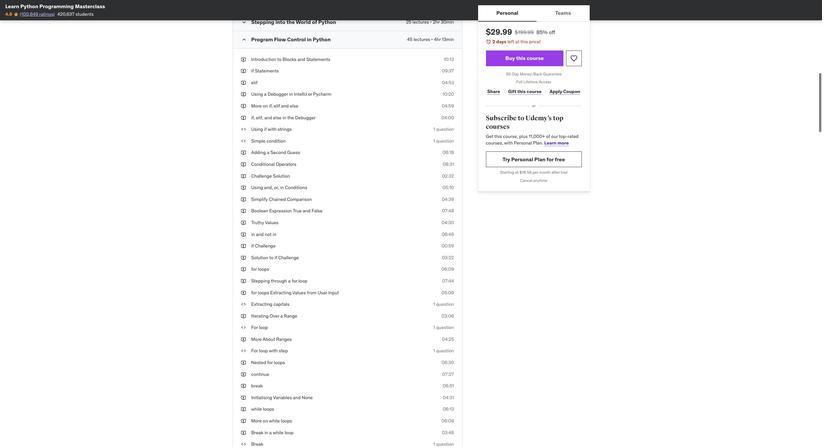 Task type: describe. For each thing, give the bounding box(es) containing it.
for up for loops extracting values from user input in the left bottom of the page
[[292, 278, 298, 284]]

$16.58
[[520, 170, 532, 175]]

buy
[[506, 55, 515, 61]]

and left not
[[256, 232, 264, 238]]

trial
[[561, 170, 568, 175]]

1 vertical spatial solution
[[251, 255, 268, 261]]

share
[[488, 89, 500, 95]]

true
[[293, 208, 302, 214]]

1 vertical spatial challenge
[[255, 243, 276, 249]]

0 horizontal spatial if,
[[251, 115, 255, 121]]

1 vertical spatial else
[[273, 115, 282, 121]]

xsmall image for continue
[[241, 372, 246, 378]]

2 vertical spatial python
[[313, 36, 331, 43]]

learn for learn more
[[545, 140, 557, 146]]

xsmall image for if challenge
[[241, 243, 246, 250]]

xsmall image for introduction to blocks and statements
[[241, 56, 246, 63]]

none
[[302, 395, 313, 401]]

06:30
[[442, 360, 454, 366]]

0 horizontal spatial of
[[312, 19, 317, 25]]

loop down iterating
[[259, 325, 268, 331]]

xsmall image for break
[[241, 384, 246, 390]]

xsmall image for for loop
[[241, 325, 246, 332]]

45
[[407, 36, 413, 42]]

boolean expression true and false
[[251, 208, 323, 214]]

06:09
[[442, 267, 454, 273]]

05:09
[[442, 290, 454, 296]]

1 vertical spatial while
[[269, 419, 280, 425]]

xsmall image for solution to if challenge
[[241, 255, 246, 262]]

in up strings
[[283, 115, 286, 121]]

ranges
[[276, 337, 292, 343]]

of inside 'get this course, plus 11,000+ of our top-rated courses, with personal plan.'
[[547, 134, 551, 140]]

for for for loop
[[251, 325, 258, 331]]

xsmall image for adding a second guess
[[241, 150, 246, 156]]

04:59
[[442, 103, 454, 109]]

0 vertical spatial while
[[251, 407, 262, 413]]

04:25
[[442, 337, 454, 343]]

a for in
[[269, 430, 272, 436]]

personal button
[[478, 5, 537, 21]]

try
[[503, 156, 511, 163]]

more for more about ranges
[[251, 337, 262, 343]]

04:31
[[443, 395, 454, 401]]

$199.99
[[515, 29, 534, 35]]

gift
[[508, 89, 517, 95]]

2hr
[[433, 19, 440, 25]]

and left none
[[293, 395, 301, 401]]

conditional operators
[[251, 162, 297, 167]]

question for for loop with step
[[437, 349, 454, 355]]

xsmall image for simple condition
[[241, 138, 246, 145]]

program
[[251, 36, 273, 43]]

2
[[493, 39, 496, 45]]

2 question from the top
[[437, 138, 454, 144]]

back
[[534, 71, 543, 76]]

0 vertical spatial elif
[[251, 80, 258, 86]]

in and not in
[[251, 232, 277, 238]]

04:00
[[442, 115, 454, 121]]

question for using if with strings
[[437, 127, 454, 132]]

xsmall image for more about ranges
[[241, 337, 246, 343]]

xsmall image for initialising variables and none
[[241, 395, 246, 402]]

0 vertical spatial challenge
[[251, 173, 272, 179]]

2 1 question from the top
[[434, 138, 454, 144]]

learn for learn python programming masterclass
[[5, 3, 19, 10]]

1 horizontal spatial values
[[293, 290, 306, 296]]

loops for for loops
[[258, 267, 269, 273]]

06:46
[[442, 232, 454, 238]]

capitals
[[274, 302, 290, 308]]

condition
[[267, 138, 286, 144]]

try personal plan for free link
[[486, 152, 582, 168]]

30-
[[506, 71, 513, 76]]

personal inside the try personal plan for free "link"
[[512, 156, 534, 163]]

a up the more on if, elif and else
[[264, 91, 267, 97]]

xsmall image for stepping through a for loop
[[241, 278, 246, 285]]

this down $199.99
[[521, 39, 528, 45]]

control
[[287, 36, 306, 43]]

stepping into the world of python
[[251, 19, 336, 25]]

loop down "more on while loops"
[[285, 430, 294, 436]]

initialising
[[251, 395, 272, 401]]

0 vertical spatial statements
[[307, 56, 330, 62]]

conditions
[[285, 185, 307, 191]]

10:20
[[443, 91, 454, 97]]

through
[[271, 278, 287, 284]]

guess
[[287, 150, 300, 156]]

gift this course link
[[507, 85, 543, 98]]

xsmall image for in and not in
[[241, 232, 246, 238]]

if down in and not in at the left of the page
[[251, 243, 254, 249]]

in right not
[[273, 232, 277, 238]]

in right the or,
[[280, 185, 284, 191]]

1 horizontal spatial solution
[[273, 173, 290, 179]]

xsmall image for elif
[[241, 80, 246, 86]]

1 vertical spatial python
[[318, 19, 336, 25]]

for loops
[[251, 267, 269, 273]]

xsmall image for nested for loops
[[241, 360, 246, 367]]

xsmall image for for loops extracting values from user input
[[241, 290, 246, 297]]

0 vertical spatial at
[[516, 39, 520, 45]]

03:22
[[442, 255, 454, 261]]

$29.99 $199.99 85% off
[[486, 27, 556, 37]]

a right the "adding"
[[267, 150, 270, 156]]

05:10
[[443, 185, 454, 191]]

apply coupon
[[550, 89, 581, 95]]

using if with strings
[[251, 127, 292, 132]]

xsmall image for extracting capitals
[[241, 302, 246, 308]]

top
[[553, 114, 564, 122]]

ratings)
[[39, 11, 55, 17]]

variables
[[273, 395, 292, 401]]

small image
[[241, 19, 247, 25]]

access
[[539, 80, 552, 85]]

0 vertical spatial or
[[308, 91, 312, 97]]

plus
[[520, 134, 528, 140]]

30-day money-back guarantee full lifetime access
[[506, 71, 562, 85]]

elif,
[[256, 115, 263, 121]]

rated
[[568, 134, 579, 140]]

if statements
[[251, 68, 279, 74]]

this for gift
[[518, 89, 526, 95]]

02:32
[[442, 173, 454, 179]]

per
[[533, 170, 539, 175]]

guarantee
[[544, 71, 562, 76]]

xsmall image for while loops
[[241, 407, 246, 414]]

xsmall image for more on while loops
[[241, 419, 246, 425]]

xsmall image for boolean expression true and false
[[241, 208, 246, 215]]

1 question for extracting capitals
[[434, 302, 454, 308]]

using for using a debugger in intellij or pycharm
[[251, 91, 263, 97]]

with for step
[[269, 349, 278, 355]]

after
[[552, 170, 560, 175]]

xsmall image for using and, or, in conditions
[[241, 185, 246, 191]]

in right break
[[265, 430, 268, 436]]

course for gift this course
[[527, 89, 542, 95]]

0 vertical spatial if,
[[269, 103, 273, 109]]

in left the intellij
[[289, 91, 293, 97]]

continue
[[251, 372, 269, 378]]

10:13
[[444, 56, 454, 62]]

1 vertical spatial extracting
[[251, 302, 273, 308]]

break
[[251, 430, 264, 436]]

using for using if with strings
[[251, 127, 263, 132]]

buy this course button
[[486, 50, 564, 66]]

blocks
[[283, 56, 297, 62]]

price!
[[530, 39, 541, 45]]

alarm image
[[486, 39, 491, 44]]

with inside 'get this course, plus 11,000+ of our top-rated courses, with personal plan.'
[[505, 140, 513, 146]]

0 vertical spatial extracting
[[270, 290, 292, 296]]

1 vertical spatial elif
[[274, 103, 280, 109]]

loops up break in a while loop
[[281, 419, 292, 425]]

0 vertical spatial values
[[265, 220, 279, 226]]

11,000+
[[529, 134, 545, 140]]

simplify
[[251, 197, 268, 203]]

starting at $16.58 per month after trial cancel anytime
[[500, 170, 568, 183]]

and,
[[264, 185, 273, 191]]

06:08
[[442, 419, 454, 425]]

xsmall image for truthy values
[[241, 220, 246, 226]]

xsmall image for break in a while loop
[[241, 430, 246, 437]]

08:31
[[443, 162, 454, 167]]

over
[[270, 314, 280, 319]]

break
[[251, 384, 263, 390]]

learn more
[[545, 140, 569, 146]]

for loop with step
[[251, 349, 288, 355]]

this for get
[[495, 134, 502, 140]]

30min
[[441, 19, 454, 25]]

comparison
[[287, 197, 312, 203]]

loop up nested for loops
[[259, 349, 268, 355]]

• for stepping into the world of python
[[430, 19, 432, 25]]

loop up for loops extracting values from user input in the left bottom of the page
[[299, 278, 308, 284]]

teams button
[[537, 5, 590, 21]]

off
[[549, 29, 556, 35]]

for up extracting capitals
[[251, 290, 257, 296]]

420,637 students
[[57, 11, 94, 17]]

1 question for using if with strings
[[434, 127, 454, 132]]

truthy values
[[251, 220, 279, 226]]

420,637
[[57, 11, 75, 17]]

xsmall image for conditional operators
[[241, 162, 246, 168]]

anytime
[[534, 178, 548, 183]]

boolean
[[251, 208, 268, 214]]

25 lectures • 2hr 30min
[[406, 19, 454, 25]]

challenge solution
[[251, 173, 290, 179]]



Task type: locate. For each thing, give the bounding box(es) containing it.
7 xsmall image from the top
[[241, 138, 246, 145]]

programming
[[39, 3, 74, 10]]

a down "more on while loops"
[[269, 430, 272, 436]]

course inside button
[[527, 55, 544, 61]]

more up break
[[251, 419, 262, 425]]

1 stepping from the top
[[251, 19, 275, 25]]

5 question from the top
[[437, 349, 454, 355]]

5 xsmall image from the top
[[241, 115, 246, 121]]

4 xsmall image from the top
[[241, 103, 246, 110]]

more on if, elif and else
[[251, 103, 299, 109]]

to
[[278, 56, 282, 62], [518, 114, 525, 122], [269, 255, 274, 261]]

wishlist image
[[570, 54, 578, 62]]

0 horizontal spatial values
[[265, 220, 279, 226]]

2 vertical spatial more
[[251, 419, 262, 425]]

for down solution to if challenge
[[251, 267, 257, 273]]

1 for for loop with step
[[434, 349, 435, 355]]

0 vertical spatial course
[[527, 55, 544, 61]]

xsmall image for iterating over a range
[[241, 314, 246, 320]]

1 vertical spatial to
[[518, 114, 525, 122]]

or
[[308, 91, 312, 97], [532, 104, 536, 108]]

0 vertical spatial for
[[251, 325, 258, 331]]

using and, or, in conditions
[[251, 185, 307, 191]]

students
[[76, 11, 94, 17]]

0 vertical spatial python
[[20, 3, 38, 10]]

2 more from the top
[[251, 337, 262, 343]]

0 vertical spatial stepping
[[251, 19, 275, 25]]

1 vertical spatial using
[[251, 127, 263, 132]]

question for extracting capitals
[[437, 302, 454, 308]]

debugger
[[268, 91, 288, 97], [295, 115, 316, 121]]

xsmall image for for loop with step
[[241, 349, 246, 355]]

about
[[263, 337, 275, 343]]

19 xsmall image from the top
[[241, 372, 246, 378]]

free
[[555, 156, 565, 163]]

stepping down for loops
[[251, 278, 270, 284]]

question up '03:08'
[[437, 302, 454, 308]]

course down lifetime
[[527, 89, 542, 95]]

1 1 from the top
[[434, 127, 435, 132]]

xsmall image for more on if, elif and else
[[241, 103, 246, 110]]

(100,849 ratings)
[[20, 11, 55, 17]]

21 xsmall image from the top
[[241, 407, 246, 414]]

this up the courses,
[[495, 134, 502, 140]]

lifetime
[[524, 80, 538, 85]]

1 vertical spatial personal
[[514, 140, 532, 146]]

4 1 question from the top
[[434, 325, 454, 331]]

xsmall image for using if with strings
[[241, 127, 246, 133]]

values up not
[[265, 220, 279, 226]]

0 vertical spatial using
[[251, 91, 263, 97]]

solution to if challenge
[[251, 255, 299, 261]]

on for if,
[[263, 103, 268, 109]]

truthy
[[251, 220, 264, 226]]

1 vertical spatial course
[[527, 89, 542, 95]]

8 xsmall image from the top
[[241, 302, 246, 308]]

at right left at the top right of page
[[516, 39, 520, 45]]

0 horizontal spatial to
[[269, 255, 274, 261]]

using up the simple
[[251, 127, 263, 132]]

using left and,
[[251, 185, 263, 191]]

stepping for stepping into the world of python
[[251, 19, 275, 25]]

program flow control in python
[[251, 36, 331, 43]]

tab list containing personal
[[478, 5, 590, 22]]

1 horizontal spatial statements
[[307, 56, 330, 62]]

4 1 from the top
[[434, 325, 435, 331]]

1 horizontal spatial elif
[[274, 103, 280, 109]]

2 vertical spatial personal
[[512, 156, 534, 163]]

1 vertical spatial of
[[547, 134, 551, 140]]

if challenge
[[251, 243, 276, 249]]

5 1 from the top
[[434, 349, 435, 355]]

2 using from the top
[[251, 127, 263, 132]]

for
[[251, 325, 258, 331], [251, 349, 258, 355]]

3 xsmall image from the top
[[241, 173, 246, 180]]

0 vertical spatial of
[[312, 19, 317, 25]]

or,
[[274, 185, 279, 191]]

1 vertical spatial with
[[505, 140, 513, 146]]

0 vertical spatial •
[[430, 19, 432, 25]]

1 for using if with strings
[[434, 127, 435, 132]]

9 xsmall image from the top
[[241, 208, 246, 215]]

16 xsmall image from the top
[[241, 337, 246, 343]]

a for through
[[288, 278, 291, 284]]

4 xsmall image from the top
[[241, 185, 246, 191]]

5 xsmall image from the top
[[241, 197, 246, 203]]

python right control
[[313, 36, 331, 43]]

06:51
[[443, 384, 454, 390]]

subscribe to udemy's top courses
[[486, 114, 564, 131]]

question down '03:08'
[[437, 325, 454, 331]]

1 horizontal spatial of
[[547, 134, 551, 140]]

0 vertical spatial learn
[[5, 3, 19, 10]]

1 1 question from the top
[[434, 127, 454, 132]]

break in a while loop
[[251, 430, 294, 436]]

loops for while loops
[[263, 407, 274, 413]]

1 more from the top
[[251, 103, 262, 109]]

more up elif,
[[251, 103, 262, 109]]

1 horizontal spatial else
[[290, 103, 299, 109]]

1 horizontal spatial or
[[532, 104, 536, 108]]

7 xsmall image from the top
[[241, 267, 246, 273]]

simple
[[251, 138, 266, 144]]

days
[[497, 39, 507, 45]]

stepping
[[251, 19, 275, 25], [251, 278, 270, 284]]

loops down solution to if challenge
[[258, 267, 269, 273]]

course up back
[[527, 55, 544, 61]]

of right "world"
[[312, 19, 317, 25]]

solution up using and, or, in conditions
[[273, 173, 290, 179]]

using for using and, or, in conditions
[[251, 185, 263, 191]]

1 horizontal spatial if,
[[269, 103, 273, 109]]

6 xsmall image from the top
[[241, 243, 246, 250]]

with up simple condition
[[268, 127, 277, 132]]

0 vertical spatial on
[[263, 103, 268, 109]]

85%
[[537, 29, 548, 35]]

lectures
[[413, 19, 429, 25], [414, 36, 430, 42]]

0 vertical spatial debugger
[[268, 91, 288, 97]]

2 course from the top
[[527, 89, 542, 95]]

0 horizontal spatial else
[[273, 115, 282, 121]]

1 question up 06:18
[[434, 138, 454, 144]]

3 using from the top
[[251, 185, 263, 191]]

1 vertical spatial for
[[251, 349, 258, 355]]

if down introduction
[[251, 68, 254, 74]]

for left free
[[547, 156, 554, 163]]

while loops
[[251, 407, 274, 413]]

07:27
[[443, 372, 454, 378]]

if down if challenge
[[275, 255, 277, 261]]

of left our
[[547, 134, 551, 140]]

a right over
[[281, 314, 283, 319]]

on
[[263, 103, 268, 109], [263, 419, 268, 425]]

input
[[329, 290, 339, 296]]

personal inside 'get this course, plus 11,000+ of our top-rated courses, with personal plan.'
[[514, 140, 532, 146]]

at inside starting at $16.58 per month after trial cancel anytime
[[516, 170, 519, 175]]

1 question up 06:30
[[434, 349, 454, 355]]

• left 4hr
[[432, 36, 433, 42]]

udemy's
[[526, 114, 552, 122]]

0 vertical spatial more
[[251, 103, 262, 109]]

2 vertical spatial while
[[273, 430, 284, 436]]

1 vertical spatial •
[[432, 36, 433, 42]]

5 1 question from the top
[[434, 349, 454, 355]]

for up nested
[[251, 349, 258, 355]]

3 question from the top
[[437, 302, 454, 308]]

9 xsmall image from the top
[[241, 325, 246, 332]]

personal
[[497, 10, 519, 16], [514, 140, 532, 146], [512, 156, 534, 163]]

on down the while loops
[[263, 419, 268, 425]]

2 horizontal spatial to
[[518, 114, 525, 122]]

to left blocks
[[278, 56, 282, 62]]

to inside 'subscribe to udemy's top courses'
[[518, 114, 525, 122]]

in down truthy
[[251, 232, 255, 238]]

2 xsmall image from the top
[[241, 68, 246, 74]]

1
[[434, 127, 435, 132], [434, 138, 435, 144], [434, 302, 435, 308], [434, 325, 435, 331], [434, 349, 435, 355]]

1 vertical spatial stepping
[[251, 278, 270, 284]]

xsmall image for using a debugger in intellij or pycharm
[[241, 91, 246, 98]]

and right true
[[303, 208, 311, 214]]

4hr
[[434, 36, 441, 42]]

question down 04:00
[[437, 127, 454, 132]]

buy this course
[[506, 55, 544, 61]]

1 question up '03:08'
[[434, 302, 454, 308]]

user
[[318, 290, 327, 296]]

learn python programming masterclass
[[5, 3, 105, 10]]

to for solution
[[269, 255, 274, 261]]

2 on from the top
[[263, 419, 268, 425]]

0 horizontal spatial elif
[[251, 80, 258, 86]]

masterclass
[[75, 3, 105, 10]]

15 xsmall image from the top
[[241, 314, 246, 320]]

1 horizontal spatial learn
[[545, 140, 557, 146]]

2 xsmall image from the top
[[241, 150, 246, 156]]

statements right blocks
[[307, 56, 330, 62]]

if, up if, elif, and else in the debugger
[[269, 103, 273, 109]]

left
[[508, 39, 515, 45]]

on up elif,
[[263, 103, 268, 109]]

10 xsmall image from the top
[[241, 384, 246, 390]]

1 question from the top
[[437, 127, 454, 132]]

8 xsmall image from the top
[[241, 162, 246, 168]]

loops down step
[[274, 360, 285, 366]]

stepping through a for loop
[[251, 278, 308, 284]]

0 vertical spatial personal
[[497, 10, 519, 16]]

1 using from the top
[[251, 91, 263, 97]]

challenge down conditional
[[251, 173, 272, 179]]

get this course, plus 11,000+ of our top-rated courses, with personal plan.
[[486, 134, 579, 146]]

tab list
[[478, 5, 590, 22]]

1 vertical spatial the
[[288, 115, 294, 121]]

lectures for stepping into the world of python
[[413, 19, 429, 25]]

1 vertical spatial on
[[263, 419, 268, 425]]

2 1 from the top
[[434, 138, 435, 144]]

1 vertical spatial lectures
[[414, 36, 430, 42]]

2 vertical spatial to
[[269, 255, 274, 261]]

statements
[[307, 56, 330, 62], [255, 68, 279, 74]]

course for buy this course
[[527, 55, 544, 61]]

month
[[540, 170, 551, 175]]

for
[[547, 156, 554, 163], [251, 267, 257, 273], [292, 278, 298, 284], [251, 290, 257, 296], [267, 360, 273, 366]]

with left step
[[269, 349, 278, 355]]

11 xsmall image from the top
[[241, 232, 246, 238]]

top-
[[559, 134, 568, 140]]

expression
[[269, 208, 292, 214]]

learn up 4.6
[[5, 3, 19, 10]]

operators
[[276, 162, 297, 167]]

using a debugger in intellij or pycharm
[[251, 91, 332, 97]]

0 vertical spatial the
[[287, 19, 295, 25]]

23 xsmall image from the top
[[241, 442, 246, 448]]

to down if challenge
[[269, 255, 274, 261]]

learn down our
[[545, 140, 557, 146]]

to for introduction
[[278, 56, 282, 62]]

6 xsmall image from the top
[[241, 127, 246, 133]]

0 vertical spatial lectures
[[413, 19, 429, 25]]

stepping for stepping through a for loop
[[251, 278, 270, 284]]

11 xsmall image from the top
[[241, 430, 246, 437]]

a for over
[[281, 314, 283, 319]]

elif down if statements
[[251, 80, 258, 86]]

this for buy
[[517, 55, 526, 61]]

1 course from the top
[[527, 55, 544, 61]]

money-
[[520, 71, 534, 76]]

for inside "link"
[[547, 156, 554, 163]]

0 horizontal spatial debugger
[[268, 91, 288, 97]]

xsmall image for simplify chained comparison
[[241, 197, 246, 203]]

and right elif,
[[265, 115, 272, 121]]

for loops extracting values from user input
[[251, 290, 339, 296]]

1 question down 04:00
[[434, 127, 454, 132]]

introduction
[[251, 56, 276, 62]]

1 xsmall image from the top
[[241, 91, 246, 98]]

loops for for loops extracting values from user input
[[258, 290, 269, 296]]

this right buy
[[517, 55, 526, 61]]

0 vertical spatial to
[[278, 56, 282, 62]]

1 question for for loop with step
[[434, 349, 454, 355]]

0 horizontal spatial statements
[[255, 68, 279, 74]]

1 for from the top
[[251, 325, 258, 331]]

more on while loops
[[251, 419, 292, 425]]

using up the more on if, elif and else
[[251, 91, 263, 97]]

17 xsmall image from the top
[[241, 349, 246, 355]]

statements down introduction
[[255, 68, 279, 74]]

07:44
[[442, 278, 454, 284]]

and up if, elif, and else in the debugger
[[281, 103, 289, 109]]

loops up "more on while loops"
[[263, 407, 274, 413]]

14 xsmall image from the top
[[241, 290, 246, 297]]

challenge down in and not in at the left of the page
[[255, 243, 276, 249]]

1 vertical spatial values
[[293, 290, 306, 296]]

a
[[264, 91, 267, 97], [267, 150, 270, 156], [288, 278, 291, 284], [281, 314, 283, 319], [269, 430, 272, 436]]

loops
[[258, 267, 269, 273], [258, 290, 269, 296], [274, 360, 285, 366], [263, 407, 274, 413], [281, 419, 292, 425]]

xsmall image
[[241, 91, 246, 98], [241, 150, 246, 156], [241, 173, 246, 180], [241, 185, 246, 191], [241, 197, 246, 203], [241, 243, 246, 250], [241, 267, 246, 273], [241, 302, 246, 308], [241, 325, 246, 332], [241, 384, 246, 390], [241, 430, 246, 437]]

in right control
[[307, 36, 312, 43]]

else down using a debugger in intellij or pycharm
[[290, 103, 299, 109]]

courses
[[486, 123, 510, 131]]

stepping up program
[[251, 19, 275, 25]]

courses,
[[486, 140, 503, 146]]

0 horizontal spatial solution
[[251, 255, 268, 261]]

10 xsmall image from the top
[[241, 220, 246, 226]]

while up break in a while loop
[[269, 419, 280, 425]]

2 days left at this price!
[[493, 39, 541, 45]]

$29.99
[[486, 27, 513, 37]]

lectures for program flow control in python
[[414, 36, 430, 42]]

4 question from the top
[[437, 325, 454, 331]]

personal down plus
[[514, 140, 532, 146]]

a right through
[[288, 278, 291, 284]]

and right blocks
[[298, 56, 305, 62]]

nested
[[251, 360, 266, 366]]

this inside 'get this course, plus 11,000+ of our top-rated courses, with personal plan.'
[[495, 134, 502, 140]]

lectures right 45
[[414, 36, 430, 42]]

1 vertical spatial at
[[516, 170, 519, 175]]

18 xsmall image from the top
[[241, 360, 246, 367]]

for right nested
[[267, 360, 273, 366]]

iterating
[[251, 314, 269, 319]]

0 horizontal spatial or
[[308, 91, 312, 97]]

from
[[307, 290, 317, 296]]

1 vertical spatial or
[[532, 104, 536, 108]]

3 more from the top
[[251, 419, 262, 425]]

or right the intellij
[[308, 91, 312, 97]]

2 stepping from the top
[[251, 278, 270, 284]]

xsmall image for if, elif, and else in the debugger
[[241, 115, 246, 121]]

this right gift
[[518, 89, 526, 95]]

question up 06:30
[[437, 349, 454, 355]]

xsmall image for challenge solution
[[241, 173, 246, 180]]

xsmall image for for loops
[[241, 267, 246, 273]]

with for strings
[[268, 127, 277, 132]]

elif up if, elif, and else in the debugger
[[274, 103, 280, 109]]

12 xsmall image from the top
[[241, 255, 246, 262]]

xsmall image
[[241, 56, 246, 63], [241, 68, 246, 74], [241, 80, 246, 86], [241, 103, 246, 110], [241, 115, 246, 121], [241, 127, 246, 133], [241, 138, 246, 145], [241, 162, 246, 168], [241, 208, 246, 215], [241, 220, 246, 226], [241, 232, 246, 238], [241, 255, 246, 262], [241, 278, 246, 285], [241, 290, 246, 297], [241, 314, 246, 320], [241, 337, 246, 343], [241, 349, 246, 355], [241, 360, 246, 367], [241, 372, 246, 378], [241, 395, 246, 402], [241, 407, 246, 414], [241, 419, 246, 425], [241, 442, 246, 448]]

loops up extracting capitals
[[258, 290, 269, 296]]

1 horizontal spatial to
[[278, 56, 282, 62]]

extracting up iterating
[[251, 302, 273, 308]]

1 vertical spatial debugger
[[295, 115, 316, 121]]

while down "more on while loops"
[[273, 430, 284, 436]]

debugger down the intellij
[[295, 115, 316, 121]]

1 for extracting capitals
[[434, 302, 435, 308]]

more down for loop
[[251, 337, 262, 343]]

second
[[271, 150, 286, 156]]

personal up $29.99
[[497, 10, 519, 16]]

personal inside personal button
[[497, 10, 519, 16]]

nested for loops
[[251, 360, 285, 366]]

0 vertical spatial else
[[290, 103, 299, 109]]

1 vertical spatial more
[[251, 337, 262, 343]]

xsmall image for if statements
[[241, 68, 246, 74]]

0 horizontal spatial learn
[[5, 3, 19, 10]]

the up strings
[[288, 115, 294, 121]]

2 vertical spatial challenge
[[278, 255, 299, 261]]

2 vertical spatial using
[[251, 185, 263, 191]]

1 question down '03:08'
[[434, 325, 454, 331]]

3 1 from the top
[[434, 302, 435, 308]]

• left 2hr
[[430, 19, 432, 25]]

this inside button
[[517, 55, 526, 61]]

1 vertical spatial learn
[[545, 140, 557, 146]]

1 horizontal spatial debugger
[[295, 115, 316, 121]]

• for program flow control in python
[[432, 36, 433, 42]]

while down "initialising"
[[251, 407, 262, 413]]

debugger up the more on if, elif and else
[[268, 91, 288, 97]]

python
[[20, 3, 38, 10], [318, 19, 336, 25], [313, 36, 331, 43]]

0 vertical spatial solution
[[273, 173, 290, 179]]

if
[[251, 68, 254, 74], [264, 127, 267, 132], [251, 243, 254, 249], [275, 255, 277, 261]]

3 xsmall image from the top
[[241, 80, 246, 86]]

to for subscribe
[[518, 114, 525, 122]]

03:48
[[442, 430, 454, 436]]

22 xsmall image from the top
[[241, 419, 246, 425]]

07:48
[[442, 208, 454, 214]]

learn
[[5, 3, 19, 10], [545, 140, 557, 146]]

for for for loop with step
[[251, 349, 258, 355]]

challenge up stepping through a for loop
[[278, 255, 299, 261]]

or up udemy's
[[532, 104, 536, 108]]

1 xsmall image from the top
[[241, 56, 246, 63]]

in
[[307, 36, 312, 43], [289, 91, 293, 97], [283, 115, 286, 121], [280, 185, 284, 191], [251, 232, 255, 238], [273, 232, 277, 238], [265, 430, 268, 436]]

2 vertical spatial with
[[269, 349, 278, 355]]

0 vertical spatial with
[[268, 127, 277, 132]]

1 vertical spatial if,
[[251, 115, 255, 121]]

if up simple condition
[[264, 127, 267, 132]]

1 vertical spatial statements
[[255, 68, 279, 74]]

2 for from the top
[[251, 349, 258, 355]]

more
[[558, 140, 569, 146]]

this
[[521, 39, 528, 45], [517, 55, 526, 61], [518, 89, 526, 95], [495, 134, 502, 140]]

3 1 question from the top
[[434, 302, 454, 308]]

more for more on while loops
[[251, 419, 262, 425]]

13 xsmall image from the top
[[241, 278, 246, 285]]

for down iterating
[[251, 325, 258, 331]]

extracting up capitals
[[270, 290, 292, 296]]

13min
[[442, 36, 454, 42]]

else down the more on if, elif and else
[[273, 115, 282, 121]]

strings
[[278, 127, 292, 132]]

with
[[268, 127, 277, 132], [505, 140, 513, 146], [269, 349, 278, 355]]

20 xsmall image from the top
[[241, 395, 246, 402]]

flow
[[274, 36, 286, 43]]

question up 06:18
[[437, 138, 454, 144]]

at left "$16.58"
[[516, 170, 519, 175]]

small image
[[241, 36, 247, 43]]

more for more on if, elif and else
[[251, 103, 262, 109]]

python right "world"
[[318, 19, 336, 25]]

on for while
[[263, 419, 268, 425]]

45 lectures • 4hr 13min
[[407, 36, 454, 42]]

1 on from the top
[[263, 103, 268, 109]]

loop
[[299, 278, 308, 284], [259, 325, 268, 331], [259, 349, 268, 355], [285, 430, 294, 436]]

values left from
[[293, 290, 306, 296]]



Task type: vqa. For each thing, say whether or not it's contained in the screenshot.


